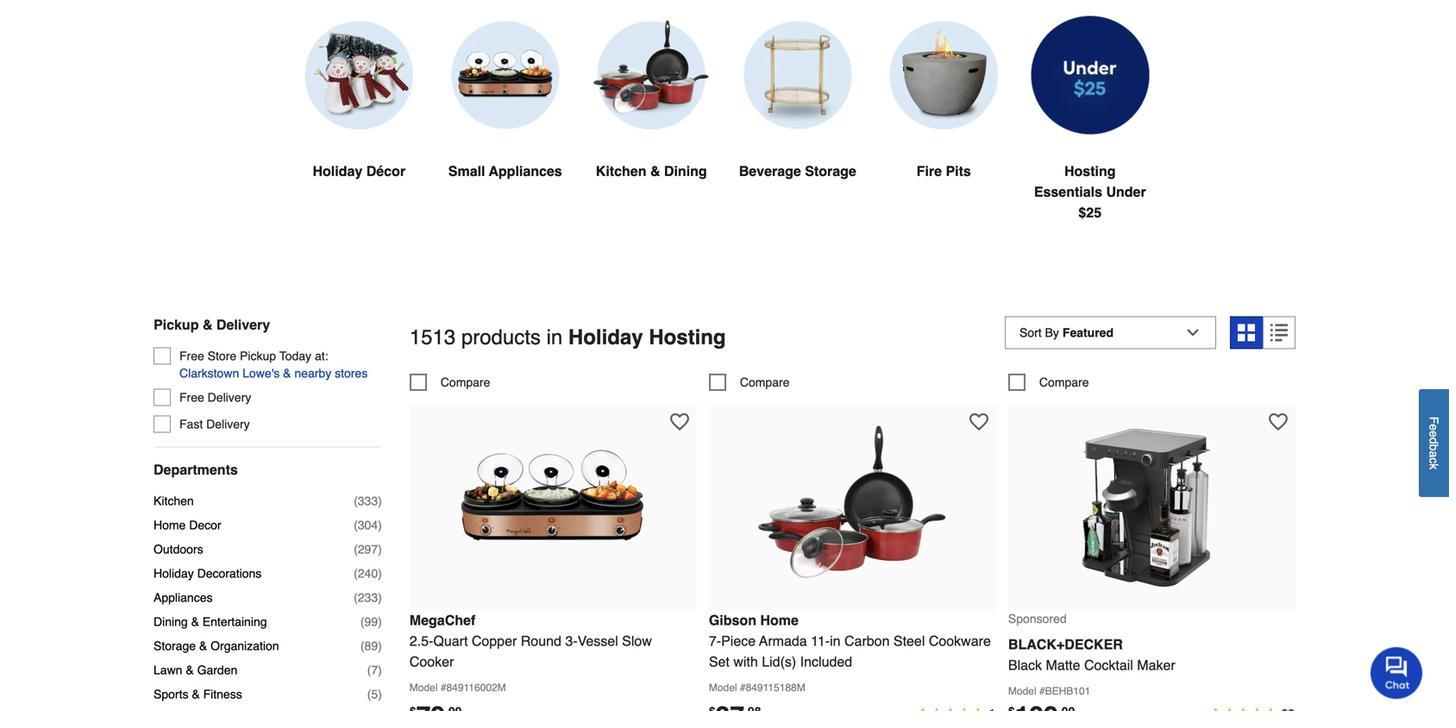 Task type: describe. For each thing, give the bounding box(es) containing it.
free for free delivery
[[179, 390, 204, 404]]

fast delivery
[[179, 417, 250, 431]]

delivery for free delivery
[[208, 390, 251, 404]]

outdoors
[[154, 542, 203, 556]]

# for megachef 2.5-quart copper round 3-vessel slow cooker
[[441, 682, 447, 694]]

k
[[1428, 463, 1441, 469]]

home inside 'gibson home 7-piece armada 11-in carbon steel cookware set with lid(s) included'
[[761, 612, 799, 628]]

kitchen & dining link
[[592, 16, 711, 223]]

& for entertaining
[[191, 615, 199, 628]]

list view image
[[1271, 324, 1288, 341]]

( for 5
[[367, 687, 371, 701]]

quart
[[433, 633, 468, 649]]

( 99 )
[[361, 615, 382, 628]]

under
[[1107, 184, 1147, 200]]

decorations
[[197, 566, 262, 580]]

1 vertical spatial dining
[[154, 615, 188, 628]]

) for ( 99 )
[[378, 615, 382, 628]]

with
[[734, 654, 758, 670]]

gibson
[[709, 612, 757, 628]]

lid(s)
[[762, 654, 797, 670]]

5000896497 element
[[709, 374, 790, 391]]

small
[[449, 163, 485, 179]]

) for ( 304 )
[[378, 518, 382, 532]]

1 horizontal spatial storage
[[805, 163, 857, 179]]

store
[[208, 349, 237, 363]]

holiday decorations
[[154, 566, 262, 580]]

gibson home 7-piece armada 11-in carbon steel cookware set with lid(s) included
[[709, 612, 991, 670]]

2 heart outline image from the left
[[1269, 413, 1288, 432]]

lawn & garden
[[154, 663, 238, 677]]

pickup & delivery
[[154, 317, 270, 332]]

under $25. image
[[1031, 16, 1150, 134]]

maker
[[1138, 657, 1176, 673]]

free delivery
[[179, 390, 251, 404]]

( 297 )
[[354, 542, 382, 556]]

matte
[[1046, 657, 1081, 673]]

piece
[[721, 633, 756, 649]]

( 7 )
[[367, 663, 382, 677]]

11-
[[811, 633, 830, 649]]

a six-piece set of green nesting pots with glass lids. image
[[592, 16, 711, 134]]

storage & organization
[[154, 639, 279, 653]]

delivery for fast delivery
[[206, 417, 250, 431]]

2 e from the top
[[1428, 431, 1441, 437]]

1 heart outline image from the left
[[670, 413, 689, 432]]

cookware
[[929, 633, 991, 649]]

a black and copper megachef 2.5-quart buffet server. image
[[446, 16, 565, 134]]

beverage storage link
[[739, 16, 857, 223]]

kitchen & dining
[[596, 163, 707, 179]]

sponsored
[[1009, 612, 1067, 626]]

products
[[462, 325, 541, 349]]

black
[[1009, 657, 1042, 673]]

departments element
[[154, 461, 382, 478]]

89
[[365, 639, 378, 653]]

fitness
[[203, 687, 242, 701]]

( 304 )
[[354, 518, 382, 532]]

décor
[[366, 163, 406, 179]]

departments
[[154, 461, 238, 477]]

garden
[[197, 663, 238, 677]]

( 5 )
[[367, 687, 382, 701]]

( for 7
[[367, 663, 371, 677]]

5013547971 element
[[1009, 374, 1089, 391]]

2 horizontal spatial #
[[1040, 685, 1046, 697]]

compare for 5013547971 element
[[1040, 375, 1089, 389]]

today
[[279, 349, 312, 363]]

7-
[[709, 633, 721, 649]]

set
[[709, 654, 730, 670]]

( for 233
[[354, 590, 358, 604]]

clarkstown lowe's & nearby stores
[[179, 366, 368, 380]]

compare for 5013979805 'element'
[[441, 375, 490, 389]]

in inside 'gibson home 7-piece armada 11-in carbon steel cookware set with lid(s) included'
[[830, 633, 841, 649]]

actual price $199.00 element
[[1009, 701, 1075, 711]]

free for free store pickup today at:
[[179, 349, 204, 363]]

0 horizontal spatial home
[[154, 518, 186, 532]]

steel
[[894, 633, 925, 649]]

2 horizontal spatial model
[[1009, 685, 1037, 697]]

chat invite button image
[[1371, 646, 1424, 699]]

holiday for holiday décor
[[313, 163, 363, 179]]

small appliances link
[[446, 16, 565, 223]]

dining & entertaining
[[154, 615, 267, 628]]

appliances inside 'link'
[[489, 163, 562, 179]]

free store pickup today at:
[[179, 349, 328, 363]]

4.5 stars image
[[1208, 704, 1296, 711]]

cooker
[[410, 654, 454, 670]]

c
[[1428, 457, 1441, 463]]

carbon
[[845, 633, 890, 649]]

cocktail
[[1085, 657, 1134, 673]]

) for ( 89 )
[[378, 639, 382, 653]]

3-
[[566, 633, 578, 649]]

armada
[[759, 633, 807, 649]]

( 333 )
[[354, 494, 382, 508]]

model # behb101
[[1009, 685, 1091, 697]]

1513
[[410, 325, 456, 349]]

99
[[365, 615, 378, 628]]

lawn
[[154, 663, 182, 677]]

fast
[[179, 417, 203, 431]]

5013979805 element
[[410, 374, 490, 391]]

240
[[358, 566, 378, 580]]

holiday for holiday decorations
[[154, 566, 194, 580]]

holiday décor
[[313, 163, 406, 179]]

slow
[[622, 633, 652, 649]]

essentials
[[1034, 184, 1103, 200]]

kitchen for kitchen & dining
[[596, 163, 647, 179]]

0 vertical spatial pickup
[[154, 317, 199, 332]]

actual price $79.99 element
[[410, 701, 462, 711]]

) for ( 233 )
[[378, 590, 382, 604]]

( for 240
[[354, 566, 358, 580]]

kitchen for kitchen
[[154, 494, 194, 508]]



Task type: vqa. For each thing, say whether or not it's contained in the screenshot.
Holiday Decorations's Holiday
yes



Task type: locate. For each thing, give the bounding box(es) containing it.
) up 297
[[378, 518, 382, 532]]

delivery up the fast delivery
[[208, 390, 251, 404]]

( down ( 99 )
[[361, 639, 365, 653]]

dining inside kitchen & dining link
[[664, 163, 707, 179]]

0 vertical spatial appliances
[[489, 163, 562, 179]]

0 horizontal spatial appliances
[[154, 590, 213, 604]]

1 star image
[[916, 704, 997, 711]]

1 vertical spatial appliances
[[154, 590, 213, 604]]

stores
[[335, 366, 368, 380]]

( for 333
[[354, 494, 358, 508]]

home up outdoors
[[154, 518, 186, 532]]

0 horizontal spatial dining
[[154, 615, 188, 628]]

gibson home 7-piece armada 11-in carbon steel cookware set with lid(s) included image
[[758, 413, 948, 603]]

1 vertical spatial free
[[179, 390, 204, 404]]

) for ( 333 )
[[378, 494, 382, 508]]

a
[[1428, 451, 1441, 457]]

1 horizontal spatial compare
[[740, 375, 790, 389]]

6 ) from the top
[[378, 615, 382, 628]]

3 ) from the top
[[378, 542, 382, 556]]

in up included
[[830, 633, 841, 649]]

1 horizontal spatial kitchen
[[596, 163, 647, 179]]

heart outline image
[[670, 413, 689, 432], [1269, 413, 1288, 432]]

organization
[[211, 639, 279, 653]]

megachef 2.5-quart copper round 3-vessel slow cooker image
[[458, 413, 648, 603]]

) for ( 7 )
[[378, 663, 382, 677]]

) for ( 5 )
[[378, 687, 382, 701]]

# up actual price $199.00 element
[[1040, 685, 1046, 697]]

1 vertical spatial holiday
[[569, 325, 643, 349]]

actual price $37.98 element
[[709, 701, 762, 711]]

2.5-
[[410, 633, 433, 649]]

0 horizontal spatial #
[[441, 682, 447, 694]]

hosting inside the hosting essentials under $25
[[1065, 163, 1116, 179]]

$25
[[1079, 204, 1102, 220]]

heart outline image
[[970, 413, 989, 432]]

three snowmen wearing red and black checkered scarves and carrying a christmas tree. image
[[300, 16, 419, 134]]

e up b
[[1428, 431, 1441, 437]]

( down 240
[[354, 590, 358, 604]]

1 horizontal spatial holiday
[[313, 163, 363, 179]]

( for 297
[[354, 542, 358, 556]]

& for organization
[[199, 639, 207, 653]]

) down 304
[[378, 542, 382, 556]]

1 free from the top
[[179, 349, 204, 363]]

beverage
[[739, 163, 801, 179]]

) up 7
[[378, 639, 382, 653]]

fire pits
[[917, 163, 971, 179]]

hosting up 5000896497 element
[[649, 325, 726, 349]]

in
[[547, 325, 563, 349], [830, 633, 841, 649]]

1 horizontal spatial heart outline image
[[1269, 413, 1288, 432]]

0 horizontal spatial pickup
[[154, 317, 199, 332]]

compare
[[441, 375, 490, 389], [740, 375, 790, 389], [1040, 375, 1089, 389]]

model up 'actual price $79.99' element
[[410, 682, 438, 694]]

( for 89
[[361, 639, 365, 653]]

1 vertical spatial delivery
[[208, 390, 251, 404]]

an allen and roth 36-inch gray concrete fire pit. image
[[885, 16, 1004, 134]]

model up actual price $37.98 element
[[709, 682, 737, 694]]

hosting essentials under $25
[[1034, 163, 1147, 220]]

( down the ( 89 )
[[367, 663, 371, 677]]

(
[[354, 494, 358, 508], [354, 518, 358, 532], [354, 542, 358, 556], [354, 566, 358, 580], [354, 590, 358, 604], [361, 615, 365, 628], [361, 639, 365, 653], [367, 663, 371, 677], [367, 687, 371, 701]]

storage right beverage
[[805, 163, 857, 179]]

copper
[[472, 633, 517, 649]]

( down 304
[[354, 542, 358, 556]]

0 horizontal spatial hosting
[[649, 325, 726, 349]]

in right products
[[547, 325, 563, 349]]

holiday décor link
[[300, 16, 419, 223]]

& inside button
[[283, 366, 291, 380]]

8 ) from the top
[[378, 663, 382, 677]]

#
[[441, 682, 447, 694], [740, 682, 746, 694], [1040, 685, 1046, 697]]

333
[[358, 494, 378, 508]]

( 89 )
[[361, 639, 382, 653]]

home decor
[[154, 518, 221, 532]]

0 horizontal spatial in
[[547, 325, 563, 349]]

& for dining
[[651, 163, 661, 179]]

0 vertical spatial storage
[[805, 163, 857, 179]]

holiday
[[313, 163, 363, 179], [569, 325, 643, 349], [154, 566, 194, 580]]

megachef
[[410, 612, 476, 628]]

grid view image
[[1238, 324, 1256, 341]]

megachef 2.5-quart copper round 3-vessel slow cooker
[[410, 612, 652, 670]]

1 ) from the top
[[378, 494, 382, 508]]

dining up lawn
[[154, 615, 188, 628]]

1 horizontal spatial appliances
[[489, 163, 562, 179]]

compare for 5000896497 element
[[740, 375, 790, 389]]

) up ( 233 )
[[378, 566, 382, 580]]

297
[[358, 542, 378, 556]]

dining
[[664, 163, 707, 179], [154, 615, 188, 628]]

1 e from the top
[[1428, 424, 1441, 431]]

hosting
[[1065, 163, 1116, 179], [649, 325, 726, 349]]

entertaining
[[203, 615, 267, 628]]

# up 'actual price $79.99' element
[[441, 682, 447, 694]]

beverage storage
[[739, 163, 857, 179]]

e
[[1428, 424, 1441, 431], [1428, 431, 1441, 437]]

model # 849116002m
[[410, 682, 506, 694]]

model for 2.5-quart copper round 3-vessel slow cooker
[[410, 682, 438, 694]]

behb101
[[1046, 685, 1091, 697]]

pits
[[946, 163, 971, 179]]

2 vertical spatial delivery
[[206, 417, 250, 431]]

0 horizontal spatial heart outline image
[[670, 413, 689, 432]]

& for delivery
[[203, 317, 213, 332]]

pickup up clarkstown
[[154, 317, 199, 332]]

) down 7
[[378, 687, 382, 701]]

3 compare from the left
[[1040, 375, 1089, 389]]

5 ) from the top
[[378, 590, 382, 604]]

black+decker black matte cocktail maker image
[[1057, 413, 1247, 603]]

d
[[1428, 437, 1441, 444]]

1 horizontal spatial in
[[830, 633, 841, 649]]

at:
[[315, 349, 328, 363]]

model for 7-piece armada 11-in carbon steel cookware set with lid(s) included
[[709, 682, 737, 694]]

0 vertical spatial home
[[154, 518, 186, 532]]

) up ( 5 )
[[378, 663, 382, 677]]

free up clarkstown
[[179, 349, 204, 363]]

4 ) from the top
[[378, 566, 382, 580]]

nearby
[[295, 366, 332, 380]]

fire
[[917, 163, 942, 179]]

) for ( 297 )
[[378, 542, 382, 556]]

0 horizontal spatial holiday
[[154, 566, 194, 580]]

304
[[358, 518, 378, 532]]

black+decker black matte cocktail maker
[[1009, 636, 1176, 673]]

an oval-shaped brass rolling bar cart with 2 shelves that have mirrored tops. image
[[739, 16, 857, 134]]

( up 304
[[354, 494, 358, 508]]

dining left beverage
[[664, 163, 707, 179]]

1 horizontal spatial home
[[761, 612, 799, 628]]

& for fitness
[[192, 687, 200, 701]]

) for ( 240 )
[[378, 566, 382, 580]]

model up actual price $199.00 element
[[1009, 685, 1037, 697]]

1 horizontal spatial hosting
[[1065, 163, 1116, 179]]

2 vertical spatial holiday
[[154, 566, 194, 580]]

compare inside 5013979805 'element'
[[441, 375, 490, 389]]

( for 99
[[361, 615, 365, 628]]

& for garden
[[186, 663, 194, 677]]

lowe's
[[243, 366, 280, 380]]

849116002m
[[447, 682, 506, 694]]

kitchen
[[596, 163, 647, 179], [154, 494, 194, 508]]

0 vertical spatial holiday
[[313, 163, 363, 179]]

)
[[378, 494, 382, 508], [378, 518, 382, 532], [378, 542, 382, 556], [378, 566, 382, 580], [378, 590, 382, 604], [378, 615, 382, 628], [378, 639, 382, 653], [378, 663, 382, 677], [378, 687, 382, 701]]

( 240 )
[[354, 566, 382, 580]]

1 vertical spatial kitchen
[[154, 494, 194, 508]]

1 vertical spatial pickup
[[240, 349, 276, 363]]

7 ) from the top
[[378, 639, 382, 653]]

storage up lawn
[[154, 639, 196, 653]]

included
[[800, 654, 853, 670]]

0 vertical spatial kitchen
[[596, 163, 647, 179]]

kitchen inside kitchen & dining link
[[596, 163, 647, 179]]

9 ) from the top
[[378, 687, 382, 701]]

home up armada
[[761, 612, 799, 628]]

2 compare from the left
[[740, 375, 790, 389]]

( up 297
[[354, 518, 358, 532]]

&
[[651, 163, 661, 179], [203, 317, 213, 332], [283, 366, 291, 380], [191, 615, 199, 628], [199, 639, 207, 653], [186, 663, 194, 677], [192, 687, 200, 701]]

0 vertical spatial dining
[[664, 163, 707, 179]]

appliances down the holiday decorations
[[154, 590, 213, 604]]

1 compare from the left
[[441, 375, 490, 389]]

( 233 )
[[354, 590, 382, 604]]

) up ( 99 )
[[378, 590, 382, 604]]

pickup up lowe's
[[240, 349, 276, 363]]

b
[[1428, 444, 1441, 451]]

1 vertical spatial storage
[[154, 639, 196, 653]]

0 vertical spatial in
[[547, 325, 563, 349]]

0 horizontal spatial compare
[[441, 375, 490, 389]]

model
[[410, 682, 438, 694], [709, 682, 737, 694], [1009, 685, 1037, 697]]

5
[[371, 687, 378, 701]]

( up 233
[[354, 566, 358, 580]]

1 horizontal spatial #
[[740, 682, 746, 694]]

sports
[[154, 687, 189, 701]]

( down 233
[[361, 615, 365, 628]]

fire pits link
[[885, 16, 1004, 223]]

hosting up essentials
[[1065, 163, 1116, 179]]

1 vertical spatial home
[[761, 612, 799, 628]]

1 horizontal spatial pickup
[[240, 349, 276, 363]]

e up d
[[1428, 424, 1441, 431]]

round
[[521, 633, 562, 649]]

( down 7
[[367, 687, 371, 701]]

( for 304
[[354, 518, 358, 532]]

delivery up free store pickup today at:
[[217, 317, 270, 332]]

small appliances
[[449, 163, 562, 179]]

0 horizontal spatial storage
[[154, 639, 196, 653]]

f
[[1428, 416, 1441, 424]]

f e e d b a c k
[[1428, 416, 1441, 469]]

0 horizontal spatial kitchen
[[154, 494, 194, 508]]

free up fast at the left bottom
[[179, 390, 204, 404]]

1 vertical spatial in
[[830, 633, 841, 649]]

clarkstown lowe's & nearby stores button
[[179, 364, 368, 382]]

1513 products in holiday hosting
[[410, 325, 726, 349]]

0 vertical spatial hosting
[[1065, 163, 1116, 179]]

sports & fitness
[[154, 687, 242, 701]]

hosting essentials under $25 link
[[1031, 16, 1150, 264]]

compare inside 5013547971 element
[[1040, 375, 1089, 389]]

2 free from the top
[[179, 390, 204, 404]]

2 ) from the top
[[378, 518, 382, 532]]

# for gibson home 7-piece armada 11-in carbon steel cookware set with lid(s) included
[[740, 682, 746, 694]]

0 vertical spatial free
[[179, 349, 204, 363]]

233
[[358, 590, 378, 604]]

) up 304
[[378, 494, 382, 508]]

compare inside 5000896497 element
[[740, 375, 790, 389]]

vessel
[[578, 633, 618, 649]]

1 horizontal spatial dining
[[664, 163, 707, 179]]

appliances
[[489, 163, 562, 179], [154, 590, 213, 604]]

decor
[[189, 518, 221, 532]]

1 vertical spatial hosting
[[649, 325, 726, 349]]

0 vertical spatial delivery
[[217, 317, 270, 332]]

clarkstown
[[179, 366, 239, 380]]

2 horizontal spatial compare
[[1040, 375, 1089, 389]]

2 horizontal spatial holiday
[[569, 325, 643, 349]]

0 horizontal spatial model
[[410, 682, 438, 694]]

) up the ( 89 )
[[378, 615, 382, 628]]

appliances right small
[[489, 163, 562, 179]]

1 horizontal spatial model
[[709, 682, 737, 694]]

holiday inside 'link'
[[313, 163, 363, 179]]

black+decker
[[1009, 636, 1123, 652]]

849115188m
[[746, 682, 806, 694]]

# up actual price $37.98 element
[[740, 682, 746, 694]]

delivery down the free delivery
[[206, 417, 250, 431]]



